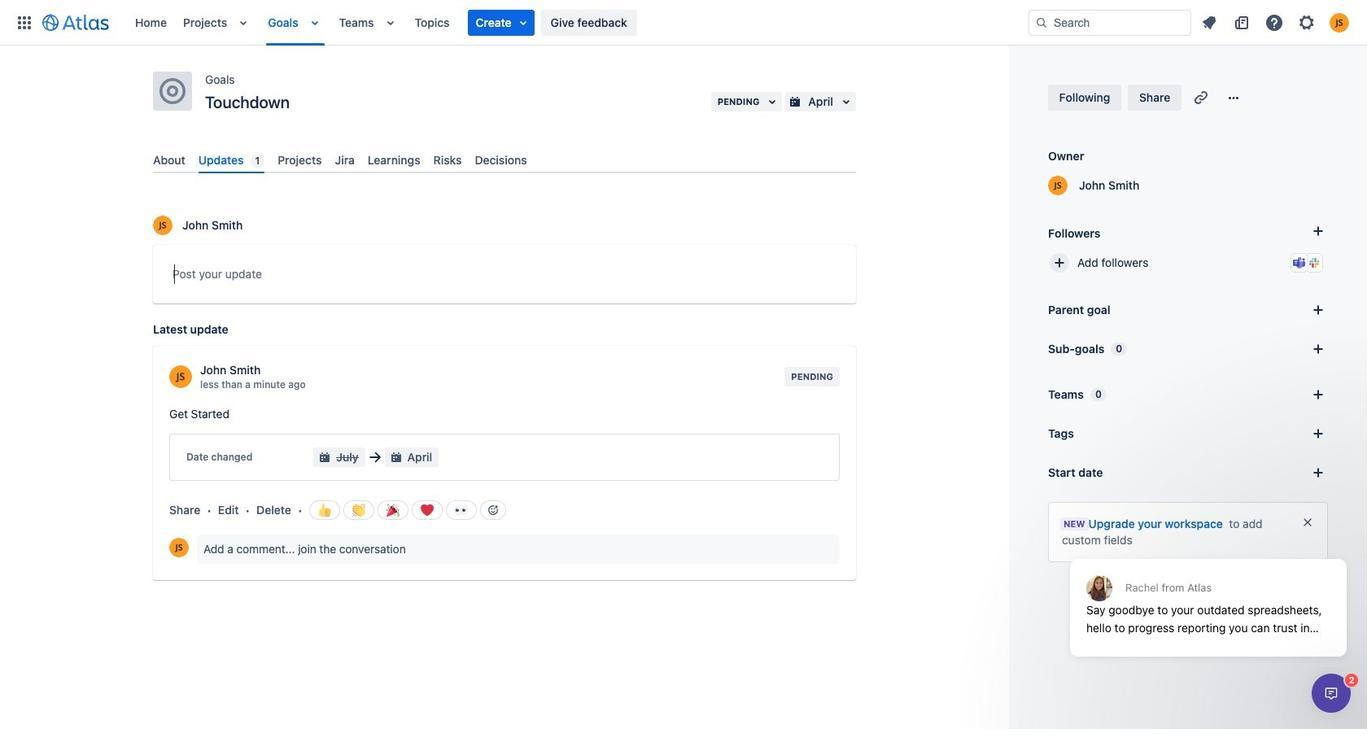 Task type: locate. For each thing, give the bounding box(es) containing it.
notifications image
[[1200, 13, 1220, 32]]

list
[[127, 0, 1029, 45], [1195, 9, 1358, 35]]

settings image
[[1298, 13, 1317, 32]]

:heart: image
[[421, 504, 434, 517], [421, 504, 434, 517]]

None search field
[[1029, 9, 1192, 35]]

top element
[[10, 0, 1029, 45]]

close banner image
[[1302, 516, 1315, 529]]

:clap: image
[[352, 504, 365, 517]]

add tag image
[[1309, 424, 1329, 444]]

:clap: image
[[352, 504, 365, 517]]

changed to image
[[365, 448, 385, 468]]

:eyes: image
[[455, 504, 468, 517]]

banner
[[0, 0, 1368, 46]]

slack logo showing nan channels are connected to this goal image
[[1308, 256, 1321, 270]]

:thumbsup: image
[[318, 504, 331, 517], [318, 504, 331, 517]]

add reaction image
[[487, 504, 500, 517]]

add a follower image
[[1309, 221, 1329, 241]]

:tada: image
[[386, 504, 399, 517], [386, 504, 399, 517]]

0 vertical spatial dialog
[[1063, 519, 1356, 669]]

list item inside top element
[[468, 9, 535, 35]]

tab list
[[147, 147, 863, 174]]

list item
[[468, 9, 535, 35]]

msteams logo showing  channels are connected to this goal image
[[1294, 256, 1307, 270]]

dialog
[[1063, 519, 1356, 669], [1313, 674, 1352, 713]]

add team image
[[1309, 385, 1329, 405]]



Task type: vqa. For each thing, say whether or not it's contained in the screenshot.
:heart: icon
yes



Task type: describe. For each thing, give the bounding box(es) containing it.
switch to... image
[[15, 13, 34, 32]]

help image
[[1265, 13, 1285, 32]]

Main content area, start typing to enter text. text field
[[173, 265, 837, 290]]

goal icon image
[[160, 78, 186, 104]]

1 vertical spatial dialog
[[1313, 674, 1352, 713]]

1 horizontal spatial list
[[1195, 9, 1358, 35]]

more icon image
[[1225, 88, 1244, 107]]

:eyes: image
[[455, 504, 468, 517]]

Search field
[[1029, 9, 1192, 35]]

add follower image
[[1050, 253, 1070, 273]]

search image
[[1036, 16, 1049, 29]]

set start date image
[[1309, 463, 1329, 483]]

0 horizontal spatial list
[[127, 0, 1029, 45]]

account image
[[1330, 13, 1350, 32]]



